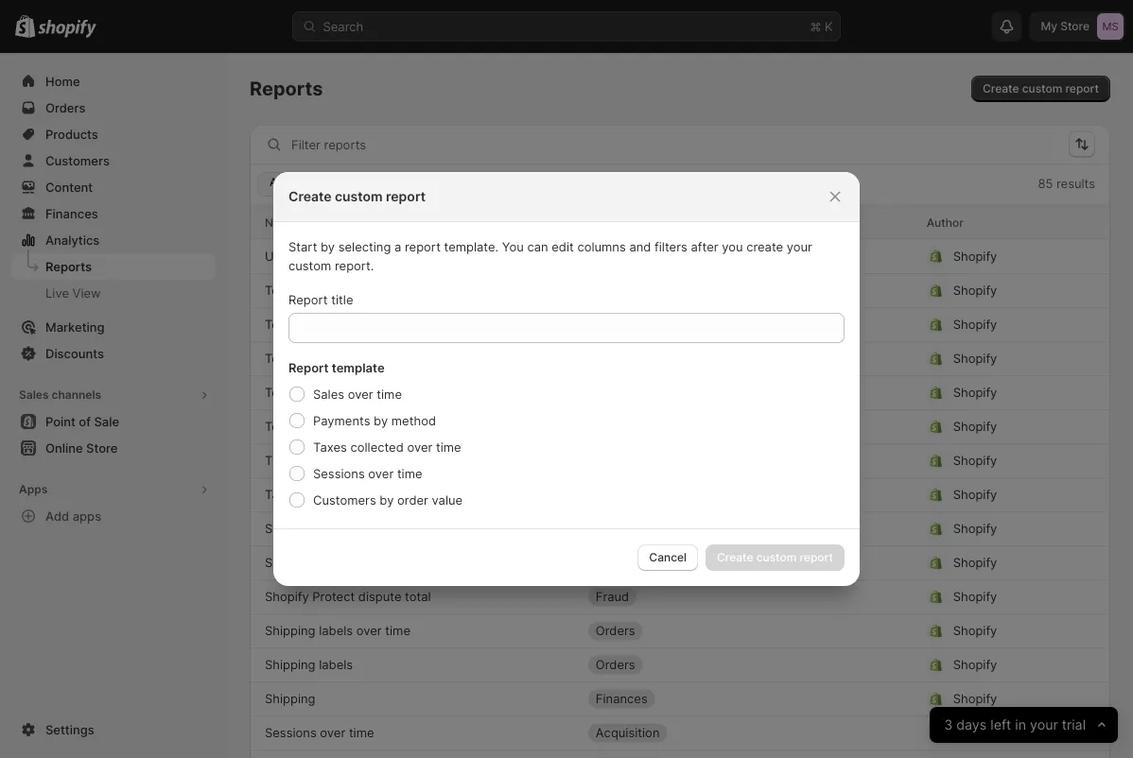 Task type: locate. For each thing, give the bounding box(es) containing it.
sales over time
[[313, 387, 402, 402]]

Report title text field
[[289, 313, 845, 343]]

2 finances cell from the top
[[588, 514, 743, 545]]

searches up taxes collected over time
[[362, 420, 414, 434]]

report inside button
[[1066, 82, 1100, 96]]

finances cell up cancel
[[588, 514, 743, 545]]

create
[[983, 82, 1020, 96], [289, 189, 332, 205]]

results right "85"
[[1057, 176, 1096, 191]]

store down report template
[[328, 386, 358, 400]]

sessions over time down shipping link
[[265, 726, 374, 741]]

0 horizontal spatial sales
[[297, 283, 327, 298]]

report
[[289, 292, 328, 307], [289, 361, 329, 375]]

finances for summary
[[596, 522, 648, 537]]

shopify for 15th 'shopify' cell
[[953, 726, 998, 741]]

1 vertical spatial sales
[[297, 283, 327, 298]]

time down shipping labels link at bottom left
[[349, 726, 374, 741]]

2 row from the top
[[250, 239, 1111, 273]]

2 vertical spatial finances cell
[[588, 685, 743, 715]]

2 report from the top
[[289, 361, 329, 375]]

by for customers
[[380, 493, 394, 508]]

clicks
[[464, 386, 497, 400]]

finances cell down the category button
[[588, 241, 743, 272]]

1 shipping from the top
[[265, 624, 316, 639]]

protect
[[313, 556, 355, 571], [313, 590, 355, 605]]

orders cell
[[588, 616, 743, 647], [588, 651, 743, 681]]

1 horizontal spatial create
[[983, 82, 1020, 96]]

sessions inside 'link'
[[265, 726, 317, 741]]

protect up shipping labels over time
[[313, 590, 355, 605]]

shipping
[[265, 624, 316, 639], [265, 658, 316, 673], [265, 692, 316, 707]]

author
[[927, 216, 964, 229]]

0 horizontal spatial custom
[[289, 258, 331, 273]]

order inside create custom report dialog
[[397, 493, 429, 508]]

2 store from the top
[[328, 386, 358, 400]]

columns
[[578, 239, 626, 254]]

with left 'low'
[[345, 317, 370, 332]]

sales left channels
[[19, 388, 49, 402]]

time down dispute
[[385, 624, 411, 639]]

cancel button
[[638, 545, 698, 572]]

taxes
[[313, 440, 347, 455], [265, 488, 299, 502]]

taxes inside list of reports table
[[265, 488, 299, 502]]

shopify
[[953, 249, 998, 264], [953, 283, 998, 298], [953, 317, 998, 332], [953, 352, 998, 366], [953, 386, 998, 400], [953, 420, 998, 434], [953, 454, 998, 468], [953, 488, 998, 502], [953, 522, 998, 537], [265, 556, 309, 571], [953, 556, 998, 571], [265, 590, 309, 605], [953, 590, 998, 605], [953, 624, 998, 639], [953, 658, 998, 673], [953, 692, 998, 707], [953, 726, 998, 741]]

top for top products with low recommendation click rate
[[265, 317, 287, 332]]

by up collected
[[374, 414, 388, 428]]

17 row from the top
[[250, 750, 1111, 759]]

shipping down shipping labels link at bottom left
[[265, 692, 316, 707]]

you
[[722, 239, 743, 254]]

states
[[307, 249, 344, 264]]

labels down shopify protect dispute total link
[[319, 624, 353, 639]]

1 vertical spatial shipping
[[265, 658, 316, 673]]

with
[[345, 317, 370, 332], [418, 352, 442, 366], [418, 386, 442, 400]]

total right dispute
[[405, 590, 431, 605]]

1 vertical spatial store
[[328, 386, 358, 400]]

85
[[1038, 176, 1053, 191]]

by right start
[[321, 239, 335, 254]]

2 searches from the top
[[362, 386, 414, 400]]

0 vertical spatial create custom report
[[983, 82, 1100, 96]]

2 horizontal spatial custom
[[1023, 82, 1063, 96]]

sessions over time inside create custom report dialog
[[313, 466, 423, 481]]

no down recommendation
[[446, 352, 460, 366]]

reports inside reports link
[[45, 259, 92, 274]]

1 vertical spatial orders cell
[[588, 651, 743, 681]]

0 horizontal spatial create custom report
[[289, 189, 426, 205]]

low
[[374, 317, 394, 332]]

finances down category
[[596, 249, 648, 264]]

shopify for ninth 'shopify' cell from the bottom
[[953, 454, 998, 468]]

2 online from the top
[[290, 386, 325, 400]]

14 row from the top
[[250, 648, 1111, 682]]

1 vertical spatial labels
[[319, 658, 353, 673]]

1 vertical spatial with
[[418, 352, 442, 366]]

1 vertical spatial create custom report
[[289, 189, 426, 205]]

5 row from the top
[[250, 342, 1111, 376]]

order up dispute
[[358, 556, 390, 571]]

total for shopify protect order total
[[393, 556, 419, 571]]

top
[[265, 317, 287, 332], [265, 352, 287, 366], [265, 386, 287, 400], [265, 420, 287, 434]]

row containing shipping labels
[[250, 648, 1111, 682]]

top products with low recommendation click rate
[[265, 317, 551, 332]]

shopify for 6th 'shopify' cell
[[953, 420, 998, 434]]

0 vertical spatial reports
[[250, 77, 323, 100]]

search
[[323, 19, 364, 34]]

3 finances from the top
[[596, 692, 648, 707]]

0 vertical spatial finances cell
[[588, 241, 743, 272]]

store up sales over time
[[328, 352, 358, 366]]

0 vertical spatial store
[[328, 352, 358, 366]]

15 row from the top
[[250, 682, 1111, 716]]

1 vertical spatial searches
[[362, 386, 414, 400]]

create inside dialog
[[289, 189, 332, 205]]

1 top from the top
[[265, 317, 287, 332]]

finances cell up acquisition cell
[[588, 685, 743, 715]]

shopify for 1st 'shopify' cell from the top
[[953, 249, 998, 264]]

2 protect from the top
[[313, 590, 355, 605]]

method
[[392, 414, 436, 428]]

protect up shopify protect dispute total
[[313, 556, 355, 571]]

labels down shipping labels over time link
[[319, 658, 353, 673]]

report template
[[289, 361, 385, 375]]

report up products
[[289, 292, 328, 307]]

shipping up shipping link
[[265, 658, 316, 673]]

labels for shipping labels over time
[[319, 624, 353, 639]]

11 row from the top
[[250, 546, 1111, 580]]

1 no from the top
[[446, 352, 460, 366]]

time
[[377, 387, 402, 402], [436, 440, 461, 455], [397, 466, 423, 481], [385, 624, 411, 639], [349, 726, 374, 741]]

0 vertical spatial by
[[321, 239, 335, 254]]

taxes inside create custom report dialog
[[313, 440, 347, 455]]

13 row from the top
[[250, 614, 1111, 648]]

shopify cell
[[927, 241, 1050, 272], [927, 276, 1050, 306], [927, 310, 1050, 340], [927, 344, 1050, 374], [927, 378, 1050, 408], [927, 412, 1050, 442], [927, 446, 1050, 476], [927, 480, 1050, 510], [927, 514, 1050, 545], [927, 548, 1050, 579], [927, 582, 1050, 613], [927, 616, 1050, 647], [927, 651, 1050, 681], [927, 685, 1050, 715], [927, 719, 1050, 749]]

1 searches from the top
[[362, 352, 414, 366]]

row containing top online store searches with no clicks
[[250, 376, 1111, 410]]

1 horizontal spatial order
[[397, 493, 429, 508]]

time up the customers by order value
[[397, 466, 423, 481]]

3 top from the top
[[265, 386, 287, 400]]

sales left title
[[297, 283, 327, 298]]

last
[[758, 216, 781, 229]]

2 labels from the top
[[319, 658, 353, 673]]

orders cell up acquisition cell
[[588, 651, 743, 681]]

shopify for second 'shopify' cell from the top of the list of reports table
[[953, 283, 998, 298]]

1 report from the top
[[289, 292, 328, 307]]

value
[[432, 493, 463, 508]]

14 shopify cell from the top
[[927, 685, 1050, 715]]

orders cell down fraud "cell"
[[588, 616, 743, 647]]

sales left tax
[[348, 249, 377, 264]]

over down dispute
[[356, 624, 382, 639]]

1 vertical spatial reports
[[45, 259, 92, 274]]

3 shopify cell from the top
[[927, 310, 1050, 340]]

with down recommendation
[[418, 352, 442, 366]]

1 store from the top
[[328, 352, 358, 366]]

row containing tips
[[250, 444, 1111, 478]]

searches
[[362, 352, 414, 366], [362, 386, 414, 400], [362, 420, 414, 434]]

1 vertical spatial sessions over time
[[265, 726, 374, 741]]

2 vertical spatial store
[[328, 420, 358, 434]]

10 shopify cell from the top
[[927, 548, 1050, 579]]

1 row from the top
[[250, 205, 1111, 239]]

sales down report template
[[313, 387, 345, 402]]

over down collected
[[368, 466, 394, 481]]

order
[[397, 493, 429, 508], [358, 556, 390, 571]]

shopify protect order total
[[265, 556, 419, 571]]

1 vertical spatial finances cell
[[588, 514, 743, 545]]

report
[[1066, 82, 1100, 96], [386, 189, 426, 205], [405, 239, 441, 254]]

8 shopify cell from the top
[[927, 480, 1050, 510]]

sessions over time down collected
[[313, 466, 423, 481]]

taxes down top online store searches link
[[313, 440, 347, 455]]

total for shopify protect dispute total
[[405, 590, 431, 605]]

0 vertical spatial orders
[[596, 624, 636, 639]]

finances cell
[[588, 241, 743, 272], [588, 514, 743, 545], [588, 685, 743, 715]]

3 online from the top
[[290, 420, 325, 434]]

sessions inside create custom report dialog
[[313, 466, 365, 481]]

1 horizontal spatial sales
[[348, 249, 377, 264]]

searches up the 'payments by method'
[[362, 386, 414, 400]]

1 orders cell from the top
[[588, 616, 743, 647]]

shopify for 12th 'shopify' cell from the top of the list of reports table
[[953, 624, 998, 639]]

row containing top products with low recommendation click rate
[[250, 308, 1111, 342]]

no
[[446, 352, 460, 366], [446, 386, 460, 400]]

and
[[630, 239, 651, 254]]

6 shopify cell from the top
[[927, 412, 1050, 442]]

7 row from the top
[[250, 410, 1111, 444]]

0 horizontal spatial order
[[358, 556, 390, 571]]

0 vertical spatial report
[[289, 292, 328, 307]]

0 vertical spatial report
[[1066, 82, 1100, 96]]

shipping labels over time
[[265, 624, 411, 639]]

0 vertical spatial orders cell
[[588, 616, 743, 647]]

sales inside button
[[19, 388, 49, 402]]

you
[[502, 239, 524, 254]]

finances for shipping
[[596, 692, 648, 707]]

2 vertical spatial custom
[[289, 258, 331, 273]]

2 vertical spatial report
[[405, 239, 441, 254]]

over down shipping labels link at bottom left
[[320, 726, 346, 741]]

1 protect from the top
[[313, 556, 355, 571]]

1 vertical spatial order
[[358, 556, 390, 571]]

sessions down shipping link
[[265, 726, 317, 741]]

shopify for 9th 'shopify' cell
[[953, 522, 998, 537]]

11 shopify cell from the top
[[927, 582, 1050, 613]]

0 horizontal spatial results
[[464, 352, 503, 366]]

1 vertical spatial orders
[[596, 658, 636, 673]]

1 vertical spatial sessions
[[265, 726, 317, 741]]

shipping labels link
[[265, 656, 353, 675]]

1 finances from the top
[[596, 249, 648, 264]]

total
[[393, 556, 419, 571], [405, 590, 431, 605]]

time down method
[[436, 440, 461, 455]]

0 vertical spatial finances
[[596, 249, 648, 264]]

apps button
[[11, 477, 216, 503]]

85 results
[[1038, 176, 1096, 191]]

create custom report
[[983, 82, 1100, 96], [289, 189, 426, 205]]

1 vertical spatial online
[[290, 386, 325, 400]]

no left "clicks"
[[446, 386, 460, 400]]

1 vertical spatial create
[[289, 189, 332, 205]]

1 vertical spatial no
[[446, 386, 460, 400]]

3 searches from the top
[[362, 420, 414, 434]]

orders
[[596, 624, 636, 639], [596, 658, 636, 673]]

top for top online store searches with no clicks
[[265, 386, 287, 400]]

row containing shopify protect order total
[[250, 546, 1111, 580]]

online for top online store searches
[[290, 420, 325, 434]]

1 vertical spatial results
[[464, 352, 503, 366]]

shopify image
[[38, 19, 97, 38]]

9 row from the top
[[250, 478, 1111, 512]]

0 vertical spatial searches
[[362, 352, 414, 366]]

0 vertical spatial shipping
[[265, 624, 316, 639]]

2 vertical spatial finances
[[596, 692, 648, 707]]

2 no from the top
[[446, 386, 460, 400]]

8 row from the top
[[250, 444, 1111, 478]]

0 vertical spatial no
[[446, 352, 460, 366]]

0 vertical spatial taxes
[[313, 440, 347, 455]]

6 row from the top
[[250, 376, 1111, 410]]

2 orders cell from the top
[[588, 651, 743, 681]]

1 vertical spatial taxes
[[265, 488, 299, 502]]

sales channels
[[19, 388, 101, 402]]

acquisition cell
[[588, 719, 743, 749]]

reports
[[250, 77, 323, 100], [45, 259, 92, 274]]

by right customers
[[380, 493, 394, 508]]

payments by method
[[313, 414, 436, 428]]

2 finances from the top
[[596, 522, 648, 537]]

order left the value
[[397, 493, 429, 508]]

sessions up customers
[[313, 466, 365, 481]]

report for report title
[[289, 292, 328, 307]]

2 orders from the top
[[596, 658, 636, 673]]

category
[[588, 216, 639, 229]]

sales
[[313, 387, 345, 402], [19, 388, 49, 402]]

0 vertical spatial labels
[[319, 624, 353, 639]]

0 vertical spatial total
[[393, 556, 419, 571]]

over
[[348, 387, 373, 402], [407, 440, 433, 455], [368, 466, 394, 481], [356, 624, 382, 639], [320, 726, 346, 741]]

2 top from the top
[[265, 352, 287, 366]]

order inside list of reports table
[[358, 556, 390, 571]]

0 vertical spatial protect
[[313, 556, 355, 571]]

recommendation
[[397, 317, 495, 332]]

sessions over time
[[313, 466, 423, 481], [265, 726, 374, 741]]

apps
[[19, 483, 48, 497]]

12 shopify cell from the top
[[927, 616, 1050, 647]]

1 horizontal spatial results
[[1057, 176, 1096, 191]]

1 online from the top
[[290, 352, 325, 366]]

1 vertical spatial by
[[374, 414, 388, 428]]

row
[[250, 205, 1111, 239], [250, 239, 1111, 273], [250, 273, 1111, 308], [250, 308, 1111, 342], [250, 342, 1111, 376], [250, 376, 1111, 410], [250, 410, 1111, 444], [250, 444, 1111, 478], [250, 478, 1111, 512], [250, 512, 1111, 546], [250, 546, 1111, 580], [250, 580, 1111, 614], [250, 614, 1111, 648], [250, 648, 1111, 682], [250, 682, 1111, 716], [250, 716, 1111, 750], [250, 750, 1111, 759]]

12 row from the top
[[250, 580, 1111, 614]]

shipping up shipping labels
[[265, 624, 316, 639]]

fraud
[[596, 590, 629, 605]]

store down sales over time
[[328, 420, 358, 434]]

0 vertical spatial custom
[[1023, 82, 1063, 96]]

2 vertical spatial online
[[290, 420, 325, 434]]

7 shopify cell from the top
[[927, 446, 1050, 476]]

1 vertical spatial protect
[[313, 590, 355, 605]]

10 row from the top
[[250, 512, 1111, 546]]

1 labels from the top
[[319, 624, 353, 639]]

1 horizontal spatial create custom report
[[983, 82, 1100, 96]]

order for by
[[397, 493, 429, 508]]

with up method
[[418, 386, 442, 400]]

1 vertical spatial report
[[386, 189, 426, 205]]

0 vertical spatial sessions over time
[[313, 466, 423, 481]]

cell
[[758, 241, 912, 272], [758, 276, 912, 306], [588, 310, 743, 340], [758, 310, 912, 340], [588, 344, 743, 374], [758, 344, 912, 374], [758, 378, 912, 408], [758, 412, 912, 442], [758, 446, 912, 476], [758, 480, 912, 510], [758, 514, 912, 545], [588, 548, 743, 579], [758, 548, 912, 579], [758, 582, 912, 613], [758, 616, 912, 647], [758, 719, 912, 749], [588, 753, 743, 759], [927, 753, 1050, 759]]

title
[[331, 292, 353, 307]]

2 vertical spatial searches
[[362, 420, 414, 434]]

0 horizontal spatial create
[[289, 189, 332, 205]]

total up dispute
[[393, 556, 419, 571]]

0 vertical spatial sales
[[348, 249, 377, 264]]

4 row from the top
[[250, 308, 1111, 342]]

3 store from the top
[[328, 420, 358, 434]]

0 vertical spatial sessions
[[313, 466, 365, 481]]

0 horizontal spatial sales
[[19, 388, 49, 402]]

searches down 'low'
[[362, 352, 414, 366]]

create
[[747, 239, 784, 254]]

template
[[332, 361, 385, 375]]

2 shipping from the top
[[265, 658, 316, 673]]

1 vertical spatial finances
[[596, 522, 648, 537]]

1 horizontal spatial sales
[[313, 387, 345, 402]]

16 row from the top
[[250, 716, 1111, 750]]

no for clicks
[[446, 386, 460, 400]]

0 horizontal spatial taxes
[[265, 488, 299, 502]]

last viewed button
[[758, 213, 823, 232]]

united states sales tax
[[265, 249, 399, 264]]

3 finances cell from the top
[[588, 685, 743, 715]]

taxes down tips link on the bottom of page
[[265, 488, 299, 502]]

click
[[498, 317, 525, 332]]

shopify for 13th 'shopify' cell from the bottom
[[953, 317, 998, 332]]

0 vertical spatial online
[[290, 352, 325, 366]]

finances up acquisition
[[596, 692, 648, 707]]

1 vertical spatial total
[[405, 590, 431, 605]]

2 vertical spatial by
[[380, 493, 394, 508]]

shopify for 12th 'shopify' cell from the bottom
[[953, 352, 998, 366]]

custom
[[1023, 82, 1063, 96], [335, 189, 383, 205], [289, 258, 331, 273]]

results up "clicks"
[[464, 352, 503, 366]]

by inside start by selecting a report template. you can edit columns and filters after you create your custom report.
[[321, 239, 335, 254]]

searches for results
[[362, 352, 414, 366]]

shipping labels
[[265, 658, 353, 673]]

2 vertical spatial with
[[418, 386, 442, 400]]

1 orders from the top
[[596, 624, 636, 639]]

category button
[[588, 213, 639, 232]]

2 vertical spatial shipping
[[265, 692, 316, 707]]

⌘
[[810, 19, 822, 34]]

live view link
[[11, 280, 216, 307]]

1 vertical spatial report
[[289, 361, 329, 375]]

4 top from the top
[[265, 420, 287, 434]]

0 vertical spatial with
[[345, 317, 370, 332]]

create custom report inside dialog
[[289, 189, 426, 205]]

sales inside create custom report dialog
[[313, 387, 345, 402]]

0 horizontal spatial reports
[[45, 259, 92, 274]]

analytics link
[[11, 227, 216, 254]]

3 row from the top
[[250, 273, 1111, 308]]

over inside shipping labels over time link
[[356, 624, 382, 639]]

1 vertical spatial custom
[[335, 189, 383, 205]]

list of reports table
[[250, 205, 1111, 759]]

0 vertical spatial order
[[397, 493, 429, 508]]

1 horizontal spatial taxes
[[313, 440, 347, 455]]

labels
[[319, 624, 353, 639], [319, 658, 353, 673]]

finances up cancel button
[[596, 522, 648, 537]]

report down products
[[289, 361, 329, 375]]

0 vertical spatial create
[[983, 82, 1020, 96]]

finances cell for summary
[[588, 514, 743, 545]]

fraud cell
[[588, 582, 743, 613]]



Task type: describe. For each thing, give the bounding box(es) containing it.
row containing top online store searches with no results
[[250, 342, 1111, 376]]

view
[[72, 286, 101, 300]]

sessions over time inside list of reports table
[[265, 726, 374, 741]]

row containing name
[[250, 205, 1111, 239]]

sales for sales channels
[[19, 388, 49, 402]]

row containing total sales
[[250, 273, 1111, 308]]

add apps
[[45, 509, 101, 524]]

acquisition
[[596, 726, 660, 741]]

live
[[45, 286, 69, 300]]

report inside start by selecting a report template. you can edit columns and filters after you create your custom report.
[[405, 239, 441, 254]]

shopify for 8th 'shopify' cell
[[953, 488, 998, 502]]

shopify protect dispute total
[[265, 590, 431, 605]]

collected
[[351, 440, 404, 455]]

summary
[[265, 522, 320, 537]]

template.
[[444, 239, 499, 254]]

filters
[[655, 239, 688, 254]]

4 shopify cell from the top
[[927, 344, 1050, 374]]

1 horizontal spatial custom
[[335, 189, 383, 205]]

row containing shipping
[[250, 682, 1111, 716]]

row containing shipping labels over time
[[250, 614, 1111, 648]]

results inside list of reports table
[[464, 352, 503, 366]]

name
[[265, 216, 297, 229]]

last viewed
[[758, 216, 823, 229]]

finances cell for shipping
[[588, 685, 743, 715]]

add apps button
[[11, 503, 216, 530]]

store for top online store searches with no clicks
[[328, 386, 358, 400]]

customers
[[313, 493, 376, 508]]

report title
[[289, 292, 353, 307]]

shopify for third 'shopify' cell from the bottom
[[953, 658, 998, 673]]

can
[[527, 239, 548, 254]]

total sales
[[265, 283, 327, 298]]

top online store searches with no clicks
[[265, 386, 497, 400]]

top for top online store searches with no results
[[265, 352, 287, 366]]

orders for shipping labels
[[596, 658, 636, 673]]

protect for dispute
[[313, 590, 355, 605]]

3 shipping from the top
[[265, 692, 316, 707]]

united
[[265, 249, 303, 264]]

apps
[[73, 509, 101, 524]]

custom inside button
[[1023, 82, 1063, 96]]

total
[[265, 283, 294, 298]]

13 shopify cell from the top
[[927, 651, 1050, 681]]

home link
[[11, 68, 216, 95]]

create custom report dialog
[[0, 172, 1134, 587]]

row containing taxes
[[250, 478, 1111, 512]]

with for clicks
[[418, 386, 442, 400]]

1 finances cell from the top
[[588, 241, 743, 272]]

over inside sessions over time 'link'
[[320, 726, 346, 741]]

tax
[[381, 249, 399, 264]]

shipping for shipping labels
[[265, 658, 316, 673]]

sales inside total sales 'link'
[[297, 283, 327, 298]]

start
[[289, 239, 317, 254]]

sales channels button
[[11, 382, 216, 409]]

no for results
[[446, 352, 460, 366]]

settings
[[45, 723, 94, 738]]

custom inside start by selecting a report template. you can edit columns and filters after you create your custom report.
[[289, 258, 331, 273]]

add
[[45, 509, 69, 524]]

a
[[395, 239, 402, 254]]

1 horizontal spatial reports
[[250, 77, 323, 100]]

row containing shopify protect dispute total
[[250, 580, 1111, 614]]

summary link
[[265, 520, 320, 539]]

with for results
[[418, 352, 442, 366]]

shipping for shipping labels over time
[[265, 624, 316, 639]]

0 vertical spatial results
[[1057, 176, 1096, 191]]

sessions over time link
[[265, 724, 374, 743]]

⌘ k
[[810, 19, 833, 34]]

by for payments
[[374, 414, 388, 428]]

home
[[45, 74, 80, 88]]

top online store searches
[[265, 420, 414, 434]]

15 shopify cell from the top
[[927, 719, 1050, 749]]

your
[[787, 239, 813, 254]]

channels
[[52, 388, 101, 402]]

labels for shipping labels
[[319, 658, 353, 673]]

shopify for 11th 'shopify' cell from the top of the list of reports table
[[953, 590, 998, 605]]

live view
[[45, 286, 101, 300]]

payments
[[313, 414, 370, 428]]

1 shopify cell from the top
[[927, 241, 1050, 272]]

taxes link
[[265, 486, 299, 505]]

sales for sales over time
[[313, 387, 345, 402]]

row containing summary
[[250, 512, 1111, 546]]

taxes for taxes collected over time
[[313, 440, 347, 455]]

searches for clicks
[[362, 386, 414, 400]]

top online store searches link
[[265, 418, 414, 437]]

discounts
[[45, 346, 104, 361]]

analytics
[[45, 233, 100, 247]]

order for protect
[[358, 556, 390, 571]]

create inside button
[[983, 82, 1020, 96]]

row containing top online store searches
[[250, 410, 1111, 444]]

top products with low recommendation click rate link
[[265, 316, 551, 334]]

shipping labels over time link
[[265, 622, 411, 641]]

time inside 'link'
[[349, 726, 374, 741]]

orders for shipping labels over time
[[596, 624, 636, 639]]

dispute
[[358, 590, 402, 605]]

selecting
[[338, 239, 391, 254]]

start by selecting a report template. you can edit columns and filters after you create your custom report.
[[289, 239, 813, 273]]

9 shopify cell from the top
[[927, 514, 1050, 545]]

row containing united states sales tax
[[250, 239, 1111, 273]]

over down template
[[348, 387, 373, 402]]

discounts link
[[11, 341, 216, 367]]

shopify protect dispute total link
[[265, 588, 431, 607]]

cancel
[[649, 551, 687, 565]]

row containing sessions over time
[[250, 716, 1111, 750]]

settings link
[[11, 717, 216, 744]]

top for top online store searches
[[265, 420, 287, 434]]

online for top online store searches with no results
[[290, 352, 325, 366]]

after
[[691, 239, 719, 254]]

author button
[[927, 213, 964, 232]]

total sales link
[[265, 282, 327, 300]]

store for top online store searches
[[328, 420, 358, 434]]

orders cell for shipping labels
[[588, 651, 743, 681]]

store for top online store searches with no results
[[328, 352, 358, 366]]

over down method
[[407, 440, 433, 455]]

viewed
[[784, 216, 823, 229]]

create custom report inside button
[[983, 82, 1100, 96]]

shopify for 11th 'shopify' cell from the bottom
[[953, 386, 998, 400]]

taxes for taxes
[[265, 488, 299, 502]]

customers by order value
[[313, 493, 463, 508]]

top online store searches with no results link
[[265, 350, 503, 369]]

new
[[414, 249, 439, 263]]

5 shopify cell from the top
[[927, 378, 1050, 408]]

tips link
[[265, 452, 290, 471]]

2 shopify cell from the top
[[927, 276, 1050, 306]]

orders cell for shipping labels over time
[[588, 616, 743, 647]]

name button
[[265, 208, 311, 237]]

taxes collected over time
[[313, 440, 461, 455]]

top online store searches with no clicks link
[[265, 384, 497, 403]]

report for report template
[[289, 361, 329, 375]]

shipping link
[[265, 690, 316, 709]]

protect for order
[[313, 556, 355, 571]]

tips
[[265, 454, 290, 468]]

by for start
[[321, 239, 335, 254]]

shopify for 14th 'shopify' cell
[[953, 692, 998, 707]]

shopify protect order total link
[[265, 554, 419, 573]]

edit
[[552, 239, 574, 254]]

k
[[825, 19, 833, 34]]

products
[[290, 317, 342, 332]]

time up the 'payments by method'
[[377, 387, 402, 402]]

top online store searches with no results
[[265, 352, 503, 366]]

shopify for tenth 'shopify' cell from the top of the list of reports table
[[953, 556, 998, 571]]

report.
[[335, 258, 374, 273]]

rate
[[528, 317, 551, 332]]

online for top online store searches with no clicks
[[290, 386, 325, 400]]



Task type: vqa. For each thing, say whether or not it's contained in the screenshot.
topmost online
yes



